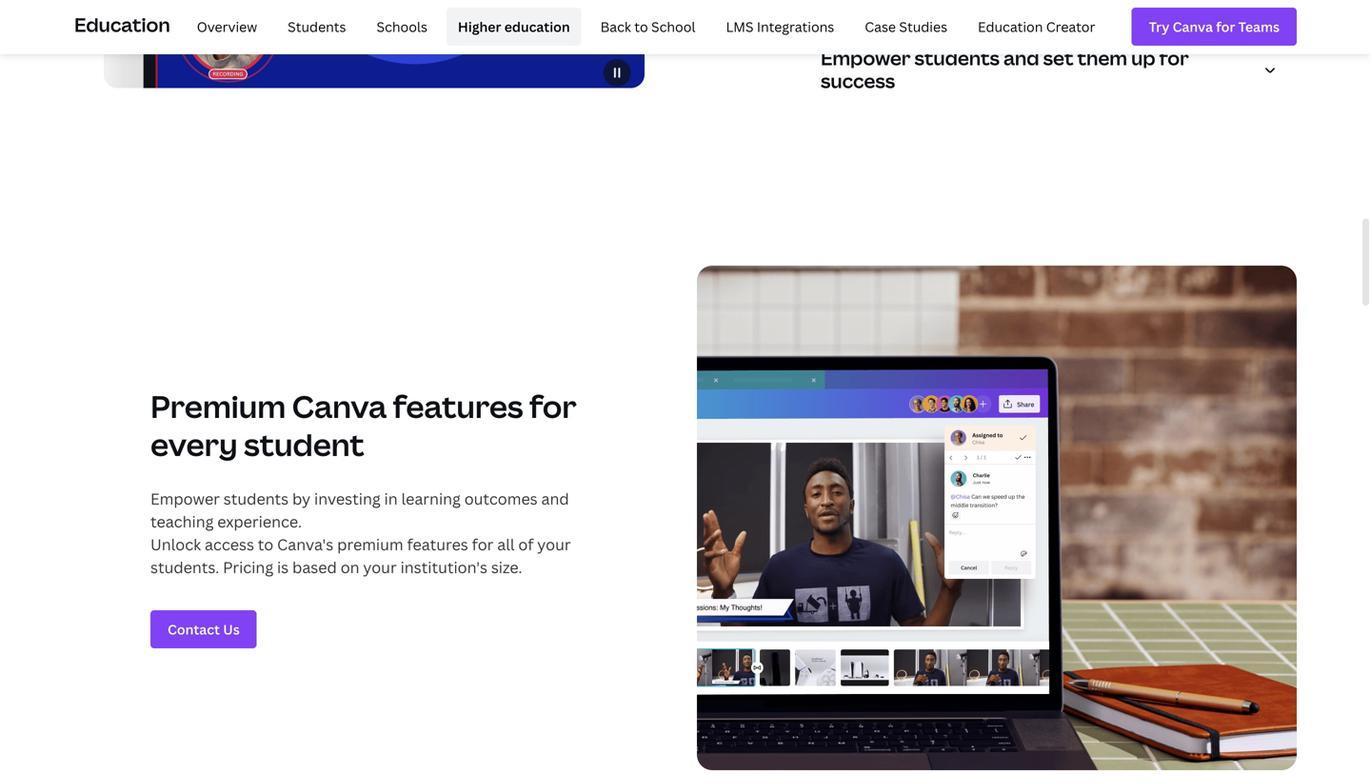 Task type: locate. For each thing, give the bounding box(es) containing it.
experience.
[[217, 512, 302, 532]]

students.
[[150, 557, 219, 578]]

1 horizontal spatial education
[[978, 17, 1043, 36]]

students for by
[[224, 489, 289, 509]]

1 horizontal spatial and
[[1004, 45, 1040, 71]]

them
[[1078, 45, 1128, 71]]

for
[[1160, 45, 1189, 71], [530, 386, 577, 427], [472, 535, 494, 555]]

by
[[292, 489, 311, 509]]

lms integrations
[[726, 17, 835, 36]]

0 vertical spatial for
[[1160, 45, 1189, 71]]

0 horizontal spatial to
[[258, 535, 274, 555]]

premium
[[150, 386, 286, 427]]

0 vertical spatial to
[[635, 17, 648, 36]]

education creator
[[978, 17, 1096, 36]]

feedback process in canva image
[[697, 266, 1297, 771]]

in
[[384, 489, 398, 509]]

education element
[[74, 0, 1297, 53]]

0 vertical spatial and
[[1004, 45, 1040, 71]]

menu bar
[[178, 8, 1107, 46]]

lms
[[726, 17, 754, 36]]

0 horizontal spatial for
[[472, 535, 494, 555]]

education for education creator
[[978, 17, 1043, 36]]

features
[[393, 386, 523, 427], [407, 535, 468, 555]]

to
[[635, 17, 648, 36], [258, 535, 274, 555]]

to down experience.
[[258, 535, 274, 555]]

empower
[[821, 45, 911, 71], [150, 489, 220, 509]]

and right outcomes
[[542, 489, 569, 509]]

education
[[505, 17, 570, 36]]

your
[[537, 535, 571, 555], [363, 557, 397, 578]]

to right back
[[635, 17, 648, 36]]

1 vertical spatial students
[[224, 489, 289, 509]]

higher
[[458, 17, 501, 36]]

investing
[[314, 489, 381, 509]]

empower up teaching
[[150, 489, 220, 509]]

for inside premium canva features for every student
[[530, 386, 577, 427]]

0 horizontal spatial students
[[224, 489, 289, 509]]

empower students and set them up for success
[[821, 45, 1189, 94]]

studies
[[900, 17, 948, 36]]

1 horizontal spatial to
[[635, 17, 648, 36]]

0 horizontal spatial your
[[363, 557, 397, 578]]

canva
[[292, 386, 387, 427]]

empower inside empower students and set them up for success
[[821, 45, 911, 71]]

0 horizontal spatial education
[[74, 11, 170, 37]]

unlock
[[150, 535, 201, 555]]

to inside empower students by investing in learning outcomes and teaching experience. unlock access to canva's premium features for all of your students. pricing is based on your institution's size.
[[258, 535, 274, 555]]

0 vertical spatial empower
[[821, 45, 911, 71]]

for inside empower students by investing in learning outcomes and teaching experience. unlock access to canva's premium features for all of your students. pricing is based on your institution's size.
[[472, 535, 494, 555]]

students inside empower students and set them up for success
[[915, 45, 1000, 71]]

0 horizontal spatial and
[[542, 489, 569, 509]]

0 vertical spatial students
[[915, 45, 1000, 71]]

1 vertical spatial empower
[[150, 489, 220, 509]]

case
[[865, 17, 896, 36]]

1 vertical spatial to
[[258, 535, 274, 555]]

set
[[1044, 45, 1074, 71]]

students
[[915, 45, 1000, 71], [224, 489, 289, 509]]

0 horizontal spatial empower
[[150, 489, 220, 509]]

0 vertical spatial features
[[393, 386, 523, 427]]

1 horizontal spatial empower
[[821, 45, 911, 71]]

empower inside empower students by investing in learning outcomes and teaching experience. unlock access to canva's premium features for all of your students. pricing is based on your institution's size.
[[150, 489, 220, 509]]

1 vertical spatial features
[[407, 535, 468, 555]]

outcomes
[[465, 489, 538, 509]]

0 vertical spatial your
[[537, 535, 571, 555]]

access
[[205, 535, 254, 555]]

1 horizontal spatial students
[[915, 45, 1000, 71]]

schools link
[[365, 8, 439, 46]]

and
[[1004, 45, 1040, 71], [542, 489, 569, 509]]

students inside empower students by investing in learning outcomes and teaching experience. unlock access to canva's premium features for all of your students. pricing is based on your institution's size.
[[224, 489, 289, 509]]

1 vertical spatial for
[[530, 386, 577, 427]]

students up experience.
[[224, 489, 289, 509]]

students for and
[[915, 45, 1000, 71]]

1 horizontal spatial for
[[530, 386, 577, 427]]

2 vertical spatial for
[[472, 535, 494, 555]]

schools
[[377, 17, 428, 36]]

2 horizontal spatial for
[[1160, 45, 1189, 71]]

back to school
[[601, 17, 696, 36]]

1 vertical spatial your
[[363, 557, 397, 578]]

empower down case
[[821, 45, 911, 71]]

your down premium
[[363, 557, 397, 578]]

menu bar containing overview
[[178, 8, 1107, 46]]

students down studies
[[915, 45, 1000, 71]]

all
[[497, 535, 515, 555]]

creator
[[1047, 17, 1096, 36]]

your right 'of'
[[537, 535, 571, 555]]

education inside menu bar
[[978, 17, 1043, 36]]

and down education creator
[[1004, 45, 1040, 71]]

to inside education element
[[635, 17, 648, 36]]

education
[[74, 11, 170, 37], [978, 17, 1043, 36]]

1 vertical spatial and
[[542, 489, 569, 509]]

institution's
[[401, 557, 488, 578]]

success
[[821, 68, 895, 94]]



Task type: vqa. For each thing, say whether or not it's contained in the screenshot.
Top level navigation ELEMENT
no



Task type: describe. For each thing, give the bounding box(es) containing it.
case studies link
[[854, 8, 959, 46]]

features inside premium canva features for every student
[[393, 386, 523, 427]]

every
[[150, 424, 238, 465]]

education creator link
[[967, 8, 1107, 46]]

canva's
[[277, 535, 334, 555]]

for inside empower students and set them up for success
[[1160, 45, 1189, 71]]

pricing
[[223, 557, 273, 578]]

teaching
[[150, 512, 214, 532]]

students
[[288, 17, 346, 36]]

1 horizontal spatial your
[[537, 535, 571, 555]]

up
[[1132, 45, 1156, 71]]

student
[[244, 424, 364, 465]]

overview
[[197, 17, 257, 36]]

is
[[277, 557, 289, 578]]

integrations
[[757, 17, 835, 36]]

case studies
[[865, 17, 948, 36]]

back to school link
[[589, 8, 707, 46]]

based
[[292, 557, 337, 578]]

learning
[[401, 489, 461, 509]]

menu bar inside education element
[[178, 8, 1107, 46]]

features inside empower students by investing in learning outcomes and teaching experience. unlock access to canva's premium features for all of your students. pricing is based on your institution's size.
[[407, 535, 468, 555]]

empower students by investing in learning outcomes and teaching experience. unlock access to canva's premium features for all of your students. pricing is based on your institution's size.
[[150, 489, 571, 578]]

education for education
[[74, 11, 170, 37]]

higher education
[[458, 17, 570, 36]]

students link
[[276, 8, 358, 46]]

of
[[518, 535, 534, 555]]

premium
[[337, 535, 404, 555]]

size.
[[491, 557, 522, 578]]

school
[[652, 17, 696, 36]]

and inside empower students by investing in learning outcomes and teaching experience. unlock access to canva's premium features for all of your students. pricing is based on your institution's size.
[[542, 489, 569, 509]]

back
[[601, 17, 631, 36]]

on
[[341, 557, 360, 578]]

empower for empower students and set them up for success
[[821, 45, 911, 71]]

premium canva features for every student
[[150, 386, 577, 465]]

and inside empower students and set them up for success
[[1004, 45, 1040, 71]]

empower students and set them up for success button
[[821, 45, 1293, 100]]

empower for empower students by investing in learning outcomes and teaching experience. unlock access to canva's premium features for all of your students. pricing is based on your institution's size.
[[150, 489, 220, 509]]

lms integrations link
[[715, 8, 846, 46]]

higher education link
[[447, 8, 582, 46]]

overview link
[[185, 8, 269, 46]]



